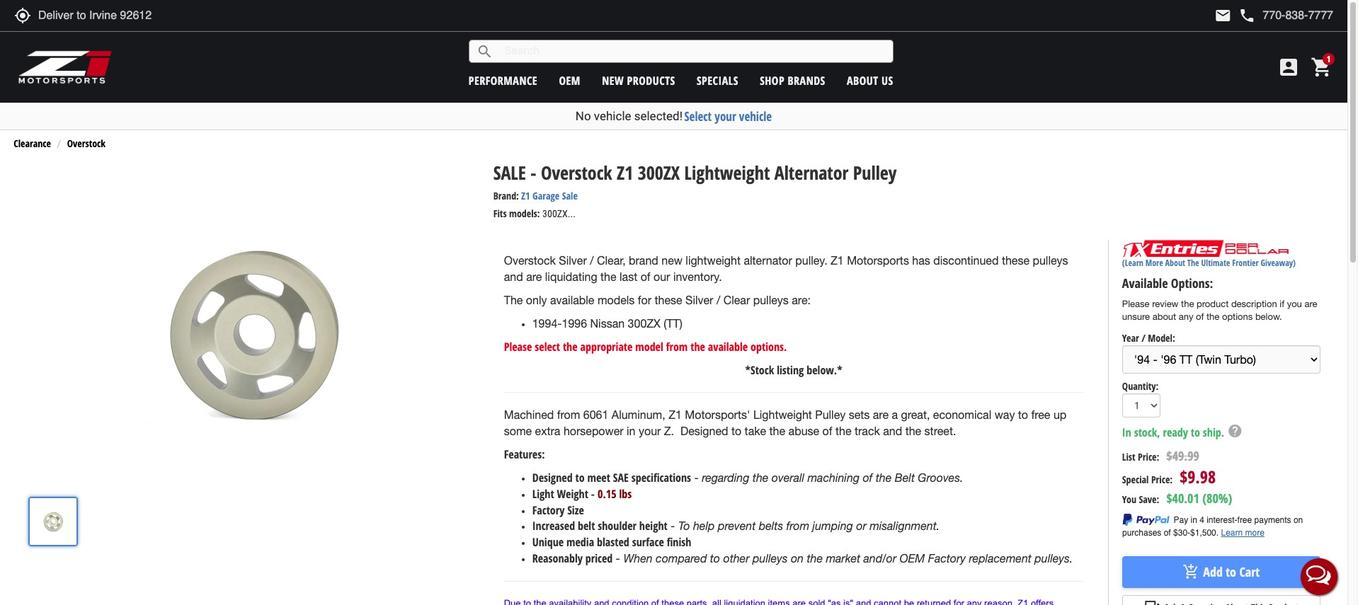 Task type: locate. For each thing, give the bounding box(es) containing it.
1 horizontal spatial these
[[1002, 254, 1030, 267]]

1 horizontal spatial are
[[873, 409, 889, 422]]

price: for $49.99
[[1138, 450, 1160, 464]]

shoulder
[[598, 519, 637, 534]]

weight
[[557, 486, 588, 502]]

grooves.
[[918, 472, 963, 484]]

2 vertical spatial from
[[787, 520, 810, 533]]

these right "discontinued"
[[1002, 254, 1030, 267]]

the left overall
[[753, 472, 769, 484]]

0 vertical spatial 300zx
[[638, 160, 680, 185]]

select
[[685, 108, 712, 125]]

and/or
[[864, 553, 897, 565]]

has
[[912, 254, 931, 267]]

ship.
[[1203, 425, 1225, 441]]

pulley right alternator
[[853, 160, 897, 185]]

1 horizontal spatial please
[[1122, 299, 1150, 309]]

mail link
[[1215, 7, 1232, 24]]

are left a
[[873, 409, 889, 422]]

special price: $9.98 you save: $40.01 (80%)
[[1122, 466, 1233, 507]]

0 vertical spatial about
[[847, 73, 879, 88]]

vehicle
[[739, 108, 772, 125], [594, 109, 631, 123]]

motorsports
[[847, 254, 909, 267]]

our
[[654, 271, 670, 283]]

economical
[[933, 409, 992, 422]]

help
[[1227, 424, 1243, 439], [693, 520, 715, 533]]

1 vertical spatial help
[[693, 520, 715, 533]]

overstock right clearance
[[67, 136, 105, 150]]

1 vertical spatial price:
[[1152, 473, 1173, 487]]

are inside (learn more about the ultimate frontier giveaway) available options: please review the product description if you are unsure about any of the options below.
[[1305, 299, 1318, 309]]

price: up save:
[[1152, 473, 1173, 487]]

2 vertical spatial pulleys
[[753, 553, 788, 565]]

lightweight up abuse
[[753, 409, 812, 422]]

1 vertical spatial new
[[662, 254, 683, 267]]

/
[[590, 254, 594, 267], [717, 294, 720, 307], [1142, 331, 1146, 345]]

these up the (tt) at the bottom of the page
[[655, 294, 682, 307]]

to left free
[[1018, 409, 1028, 422]]

available down liquidating
[[550, 294, 595, 307]]

my_location
[[14, 7, 31, 24]]

1 vertical spatial please
[[504, 339, 532, 355]]

if
[[1280, 299, 1285, 309]]

please
[[1122, 299, 1150, 309], [504, 339, 532, 355]]

oem up no
[[559, 73, 581, 88]]

silver inside overstock silver / clear, brand new lightweight alternator pulley. z1 motorsports has discontinued these pulleys and are liquidating the last of our inventory.
[[559, 254, 587, 267]]

0 horizontal spatial vehicle
[[594, 109, 631, 123]]

discontinued
[[934, 254, 999, 267]]

about left us
[[847, 73, 879, 88]]

z1 inside machined from 6061 aluminum, z1 motorsports' lightweight pulley sets are a great, economical way to free up some extra horsepower in your z.  designed to take the abuse of the track and the street.
[[669, 409, 682, 422]]

overstock for overstock
[[67, 136, 105, 150]]

0 vertical spatial your
[[715, 108, 736, 125]]

the down clear,
[[601, 271, 617, 283]]

1 horizontal spatial pulley
[[853, 160, 897, 185]]

from up extra
[[557, 409, 580, 422]]

0 vertical spatial from
[[666, 339, 688, 355]]

0 horizontal spatial designed
[[532, 470, 573, 486]]

are up only
[[526, 271, 542, 283]]

- inside "sale - overstock z1 300zx lightweight alternator pulley brand: z1 garage sale fits models: 300zx..."
[[531, 160, 536, 185]]

for
[[638, 294, 652, 307]]

oem link
[[559, 73, 581, 88]]

available up *stock
[[708, 339, 748, 355]]

1 vertical spatial these
[[655, 294, 682, 307]]

0 horizontal spatial from
[[557, 409, 580, 422]]

light
[[532, 486, 554, 502]]

0 horizontal spatial about
[[847, 73, 879, 88]]

and left liquidating
[[504, 271, 523, 283]]

1 horizontal spatial oem
[[900, 553, 925, 565]]

1 vertical spatial factory
[[928, 553, 966, 565]]

1 vertical spatial pulley
[[815, 409, 846, 422]]

and down a
[[883, 425, 902, 438]]

pulley left sets
[[815, 409, 846, 422]]

lightweight inside "sale - overstock z1 300zx lightweight alternator pulley brand: z1 garage sale fits models: 300zx..."
[[685, 160, 770, 185]]

new products
[[602, 73, 675, 88]]

2 horizontal spatial from
[[787, 520, 810, 533]]

0 vertical spatial price:
[[1138, 450, 1160, 464]]

the down great,
[[906, 425, 922, 438]]

1 vertical spatial 300zx
[[628, 317, 661, 330]]

2 vertical spatial overstock
[[504, 254, 556, 267]]

1 vertical spatial the
[[504, 294, 523, 307]]

0 vertical spatial pulleys
[[1033, 254, 1068, 267]]

new left products
[[602, 73, 624, 88]]

0 vertical spatial these
[[1002, 254, 1030, 267]]

the down product
[[1207, 312, 1220, 322]]

0 vertical spatial please
[[1122, 299, 1150, 309]]

0 horizontal spatial help
[[693, 520, 715, 533]]

0.15
[[598, 486, 617, 502]]

1 vertical spatial overstock
[[541, 160, 612, 185]]

description
[[1232, 299, 1277, 309]]

silver up liquidating
[[559, 254, 587, 267]]

z1 motorsports logo image
[[18, 50, 113, 85]]

liquidating
[[545, 271, 597, 283]]

1 horizontal spatial and
[[883, 425, 902, 438]]

1 vertical spatial are
[[1305, 299, 1318, 309]]

300zx inside "sale - overstock z1 300zx lightweight alternator pulley brand: z1 garage sale fits models: 300zx..."
[[638, 160, 680, 185]]

the left belt
[[876, 472, 892, 484]]

please left select
[[504, 339, 532, 355]]

300zx down for at the left
[[628, 317, 661, 330]]

1 vertical spatial available
[[708, 339, 748, 355]]

replacement
[[969, 553, 1032, 565]]

of
[[641, 271, 651, 283], [1196, 312, 1204, 322], [823, 425, 833, 438], [863, 472, 873, 484]]

factory down the misalignment.
[[928, 553, 966, 565]]

0 horizontal spatial available
[[550, 294, 595, 307]]

1 vertical spatial oem
[[900, 553, 925, 565]]

price: right list
[[1138, 450, 1160, 464]]

brands
[[788, 73, 826, 88]]

account_box
[[1278, 56, 1300, 79]]

factory down light
[[532, 503, 565, 518]]

0 vertical spatial silver
[[559, 254, 587, 267]]

belt
[[895, 472, 915, 484]]

specials link
[[697, 73, 739, 88]]

2 vertical spatial /
[[1142, 331, 1146, 345]]

to
[[1018, 409, 1028, 422], [732, 425, 742, 438], [1191, 425, 1200, 441], [575, 470, 585, 486], [710, 553, 720, 565], [1226, 563, 1237, 580]]

price:
[[1138, 450, 1160, 464], [1152, 473, 1173, 487]]

and inside machined from 6061 aluminum, z1 motorsports' lightweight pulley sets are a great, economical way to free up some extra horsepower in your z.  designed to take the abuse of the track and the street.
[[883, 425, 902, 438]]

or
[[856, 520, 867, 533]]

0 vertical spatial available
[[550, 294, 595, 307]]

sae
[[613, 470, 629, 486]]

please up unsure
[[1122, 299, 1150, 309]]

z1 inside overstock silver / clear, brand new lightweight alternator pulley. z1 motorsports has discontinued these pulleys and are liquidating the last of our inventory.
[[831, 254, 844, 267]]

specials
[[697, 73, 739, 88]]

0 horizontal spatial pulley
[[815, 409, 846, 422]]

inventory.
[[673, 271, 722, 283]]

are for available
[[1305, 299, 1318, 309]]

1 vertical spatial your
[[639, 425, 661, 438]]

0 vertical spatial help
[[1227, 424, 1243, 439]]

are inside overstock silver / clear, brand new lightweight alternator pulley. z1 motorsports has discontinued these pulleys and are liquidating the last of our inventory.
[[526, 271, 542, 283]]

designed inside machined from 6061 aluminum, z1 motorsports' lightweight pulley sets are a great, economical way to free up some extra horsepower in your z.  designed to take the abuse of the track and the street.
[[681, 425, 728, 438]]

1 horizontal spatial the
[[1188, 257, 1199, 269]]

your right in
[[639, 425, 661, 438]]

1 vertical spatial and
[[883, 425, 902, 438]]

oem right and/or
[[900, 553, 925, 565]]

vehicle down shop
[[739, 108, 772, 125]]

lightweight down select your vehicle link
[[685, 160, 770, 185]]

shopping_cart link
[[1307, 56, 1334, 79]]

price: inside list price: $49.99
[[1138, 450, 1160, 464]]

your inside machined from 6061 aluminum, z1 motorsports' lightweight pulley sets are a great, economical way to free up some extra horsepower in your z.  designed to take the abuse of the track and the street.
[[639, 425, 661, 438]]

1996
[[562, 317, 587, 330]]

select
[[535, 339, 560, 355]]

media
[[567, 535, 594, 551]]

the right 'on'
[[807, 553, 823, 565]]

1 horizontal spatial /
[[717, 294, 720, 307]]

jumping
[[813, 520, 853, 533]]

0 horizontal spatial new
[[602, 73, 624, 88]]

the inside overstock silver / clear, brand new lightweight alternator pulley. z1 motorsports has discontinued these pulleys and are liquidating the last of our inventory.
[[601, 271, 617, 283]]

your right "select" at the top of the page
[[715, 108, 736, 125]]

free
[[1032, 409, 1051, 422]]

2 horizontal spatial are
[[1305, 299, 1318, 309]]

the
[[601, 271, 617, 283], [1181, 299, 1194, 309], [1207, 312, 1220, 322], [563, 339, 578, 355], [691, 339, 705, 355], [770, 425, 786, 438], [836, 425, 852, 438], [906, 425, 922, 438], [753, 472, 769, 484], [876, 472, 892, 484], [807, 553, 823, 565]]

are inside machined from 6061 aluminum, z1 motorsports' lightweight pulley sets are a great, economical way to free up some extra horsepower in your z.  designed to take the abuse of the track and the street.
[[873, 409, 889, 422]]

are
[[526, 271, 542, 283], [1305, 299, 1318, 309], [873, 409, 889, 422]]

0 horizontal spatial these
[[655, 294, 682, 307]]

1 horizontal spatial about
[[1165, 257, 1186, 269]]

2 vertical spatial are
[[873, 409, 889, 422]]

2 horizontal spatial /
[[1142, 331, 1146, 345]]

300zx down selected!
[[638, 160, 680, 185]]

1 vertical spatial designed
[[532, 470, 573, 486]]

are right you at right
[[1305, 299, 1318, 309]]

of right any
[[1196, 312, 1204, 322]]

and
[[504, 271, 523, 283], [883, 425, 902, 438]]

pulley inside machined from 6061 aluminum, z1 motorsports' lightweight pulley sets are a great, economical way to free up some extra horsepower in your z.  designed to take the abuse of the track and the street.
[[815, 409, 846, 422]]

of inside designed to meet sae specifications - regarding the overall machining of the belt grooves. light weight - 0.15 lbs factory size increased belt shoulder height - to help prevent belts from jumping or misalignment. unique media blasted surface finish reasonably priced - when compared to other pulleys on the market and/or oem factory replacement pulleys.
[[863, 472, 873, 484]]

- right sale
[[531, 160, 536, 185]]

giveaway)
[[1261, 257, 1296, 269]]

oem
[[559, 73, 581, 88], [900, 553, 925, 565]]

search
[[476, 43, 493, 60]]

silver down 'inventory.' in the top of the page
[[686, 294, 714, 307]]

from
[[666, 339, 688, 355], [557, 409, 580, 422], [787, 520, 810, 533]]

sale
[[493, 160, 526, 185]]

of right abuse
[[823, 425, 833, 438]]

overstock inside overstock silver / clear, brand new lightweight alternator pulley. z1 motorsports has discontinued these pulleys and are liquidating the last of our inventory.
[[504, 254, 556, 267]]

prevent
[[718, 520, 756, 533]]

great,
[[901, 409, 930, 422]]

and inside overstock silver / clear, brand new lightweight alternator pulley. z1 motorsports has discontinued these pulleys and are liquidating the last of our inventory.
[[504, 271, 523, 283]]

add
[[1204, 563, 1223, 580]]

1 horizontal spatial new
[[662, 254, 683, 267]]

0 horizontal spatial silver
[[559, 254, 587, 267]]

0 horizontal spatial and
[[504, 271, 523, 283]]

please inside (learn more about the ultimate frontier giveaway) available options: please review the product description if you are unsure about any of the options below.
[[1122, 299, 1150, 309]]

designed inside designed to meet sae specifications - regarding the overall machining of the belt grooves. light weight - 0.15 lbs factory size increased belt shoulder height - to help prevent belts from jumping or misalignment. unique media blasted surface finish reasonably priced - when compared to other pulleys on the market and/or oem factory replacement pulleys.
[[532, 470, 573, 486]]

take
[[745, 425, 766, 438]]

shop brands
[[760, 73, 826, 88]]

0 vertical spatial pulley
[[853, 160, 897, 185]]

frontier
[[1233, 257, 1259, 269]]

0 vertical spatial oem
[[559, 73, 581, 88]]

/ right year
[[1142, 331, 1146, 345]]

belts
[[759, 520, 783, 533]]

0 vertical spatial and
[[504, 271, 523, 283]]

lightweight inside machined from 6061 aluminum, z1 motorsports' lightweight pulley sets are a great, economical way to free up some extra horsepower in your z.  designed to take the abuse of the track and the street.
[[753, 409, 812, 422]]

no vehicle selected! select your vehicle
[[576, 108, 772, 125]]

garage
[[533, 189, 560, 202]]

/ left the clear
[[717, 294, 720, 307]]

market
[[826, 553, 861, 565]]

stock,
[[1134, 425, 1160, 441]]

0 vertical spatial the
[[1188, 257, 1199, 269]]

pulley inside "sale - overstock z1 300zx lightweight alternator pulley brand: z1 garage sale fits models: 300zx..."
[[853, 160, 897, 185]]

the right model
[[691, 339, 705, 355]]

vehicle right no
[[594, 109, 631, 123]]

options
[[1222, 312, 1253, 322]]

pulley
[[853, 160, 897, 185], [815, 409, 846, 422]]

1 vertical spatial about
[[1165, 257, 1186, 269]]

phone link
[[1239, 7, 1334, 24]]

0 vertical spatial overstock
[[67, 136, 105, 150]]

are for alternator
[[526, 271, 542, 283]]

lightweight
[[685, 160, 770, 185], [753, 409, 812, 422]]

1 vertical spatial silver
[[686, 294, 714, 307]]

from down the (tt) at the bottom of the page
[[666, 339, 688, 355]]

0 vertical spatial /
[[590, 254, 594, 267]]

reasonably
[[532, 551, 583, 567]]

0 horizontal spatial your
[[639, 425, 661, 438]]

0 vertical spatial are
[[526, 271, 542, 283]]

designed up light
[[532, 470, 573, 486]]

last
[[620, 271, 638, 283]]

new up the our
[[662, 254, 683, 267]]

of inside machined from 6061 aluminum, z1 motorsports' lightweight pulley sets are a great, economical way to free up some extra horsepower in your z.  designed to take the abuse of the track and the street.
[[823, 425, 833, 438]]

1 horizontal spatial your
[[715, 108, 736, 125]]

overstock up only
[[504, 254, 556, 267]]

- left to
[[671, 520, 675, 533]]

these
[[1002, 254, 1030, 267], [655, 294, 682, 307]]

about right more at top right
[[1165, 257, 1186, 269]]

sale
[[562, 189, 578, 202]]

1 horizontal spatial help
[[1227, 424, 1243, 439]]

0 horizontal spatial oem
[[559, 73, 581, 88]]

1 vertical spatial from
[[557, 409, 580, 422]]

model:
[[1148, 331, 1175, 345]]

0 vertical spatial factory
[[532, 503, 565, 518]]

price: inside 'special price: $9.98 you save: $40.01 (80%)'
[[1152, 473, 1173, 487]]

0 horizontal spatial /
[[590, 254, 594, 267]]

of right machining
[[863, 472, 873, 484]]

/ left clear,
[[590, 254, 594, 267]]

0 vertical spatial designed
[[681, 425, 728, 438]]

1 vertical spatial lightweight
[[753, 409, 812, 422]]

overstock up sale
[[541, 160, 612, 185]]

0 horizontal spatial are
[[526, 271, 542, 283]]

designed down motorsports'
[[681, 425, 728, 438]]

you
[[1287, 299, 1302, 309]]

the up the options: on the right
[[1188, 257, 1199, 269]]

help right ship. at bottom right
[[1227, 424, 1243, 439]]

help right to
[[693, 520, 715, 533]]

(tt)
[[664, 317, 683, 330]]

of down 'brand'
[[641, 271, 651, 283]]

new
[[602, 73, 624, 88], [662, 254, 683, 267]]

z1 garage sale link
[[521, 189, 578, 202]]

1 horizontal spatial designed
[[681, 425, 728, 438]]

from right belts
[[787, 520, 810, 533]]

1 horizontal spatial from
[[666, 339, 688, 355]]

machined from 6061 aluminum, z1 motorsports' lightweight pulley sets are a great, economical way to free up some extra horsepower in your z.  designed to take the abuse of the track and the street.
[[504, 409, 1067, 438]]

add_shopping_cart add to cart
[[1183, 563, 1260, 581]]

add_shopping_cart
[[1183, 564, 1200, 581]]

to left ship. at bottom right
[[1191, 425, 1200, 441]]

to right add
[[1226, 563, 1237, 580]]

0 vertical spatial lightweight
[[685, 160, 770, 185]]

0 vertical spatial new
[[602, 73, 624, 88]]

the left only
[[504, 294, 523, 307]]



Task type: vqa. For each thing, say whether or not it's contained in the screenshot.
fits perfect! i like the fact that it has a soft backing so it wont scratch your plastic or interior. panels are nice and thick so its not going to wad up or crease.
no



Task type: describe. For each thing, give the bounding box(es) containing it.
account_box link
[[1274, 56, 1304, 79]]

1 horizontal spatial vehicle
[[739, 108, 772, 125]]

1 horizontal spatial factory
[[928, 553, 966, 565]]

lightweight
[[686, 254, 741, 267]]

meet
[[588, 470, 610, 486]]

pulley for alternator
[[853, 160, 897, 185]]

overstock link
[[67, 136, 105, 150]]

motorsports'
[[685, 409, 750, 422]]

specifications
[[632, 470, 691, 486]]

300zx...
[[543, 208, 576, 219]]

products
[[627, 73, 675, 88]]

in
[[1122, 425, 1132, 441]]

to inside add_shopping_cart add to cart
[[1226, 563, 1237, 580]]

6061
[[583, 409, 609, 422]]

increased
[[532, 519, 575, 534]]

about inside (learn more about the ultimate frontier giveaway) available options: please review the product description if you are unsure about any of the options below.
[[1165, 257, 1186, 269]]

oem inside designed to meet sae specifications - regarding the overall machining of the belt grooves. light weight - 0.15 lbs factory size increased belt shoulder height - to help prevent belts from jumping or misalignment. unique media blasted surface finish reasonably priced - when compared to other pulleys on the market and/or oem factory replacement pulleys.
[[900, 553, 925, 565]]

brand
[[629, 254, 659, 267]]

save:
[[1139, 493, 1160, 506]]

the inside (learn more about the ultimate frontier giveaway) available options: please review the product description if you are unsure about any of the options below.
[[1188, 257, 1199, 269]]

street.
[[925, 425, 956, 438]]

price: for $9.98
[[1152, 473, 1173, 487]]

from inside designed to meet sae specifications - regarding the overall machining of the belt grooves. light weight - 0.15 lbs factory size increased belt shoulder height - to help prevent belts from jumping or misalignment. unique media blasted surface finish reasonably priced - when compared to other pulleys on the market and/or oem factory replacement pulleys.
[[787, 520, 810, 533]]

(learn more about the ultimate frontier giveaway) available options: please review the product description if you are unsure about any of the options below.
[[1122, 257, 1318, 322]]

of inside (learn more about the ultimate frontier giveaway) available options: please review the product description if you are unsure about any of the options below.
[[1196, 312, 1204, 322]]

mail phone
[[1215, 7, 1256, 24]]

these inside overstock silver / clear, brand new lightweight alternator pulley. z1 motorsports has discontinued these pulleys and are liquidating the last of our inventory.
[[1002, 254, 1030, 267]]

to up the weight
[[575, 470, 585, 486]]

model
[[636, 339, 663, 355]]

about us link
[[847, 73, 894, 88]]

unsure
[[1122, 312, 1150, 322]]

on
[[791, 553, 804, 565]]

pulleys inside overstock silver / clear, brand new lightweight alternator pulley. z1 motorsports has discontinued these pulleys and are liquidating the last of our inventory.
[[1033, 254, 1068, 267]]

*stock listing below.*
[[745, 362, 843, 378]]

$9.98
[[1180, 466, 1216, 489]]

0 horizontal spatial the
[[504, 294, 523, 307]]

features:
[[504, 447, 545, 463]]

year / model:
[[1122, 331, 1175, 345]]

abuse
[[789, 425, 820, 438]]

you
[[1122, 493, 1137, 506]]

priced
[[586, 551, 613, 567]]

unique
[[532, 535, 564, 551]]

blasted
[[597, 535, 629, 551]]

1 horizontal spatial available
[[708, 339, 748, 355]]

below.*
[[807, 362, 843, 378]]

1 vertical spatial /
[[717, 294, 720, 307]]

pulleys inside designed to meet sae specifications - regarding the overall machining of the belt grooves. light weight - 0.15 lbs factory size increased belt shoulder height - to help prevent belts from jumping or misalignment. unique media blasted surface finish reasonably priced - when compared to other pulleys on the market and/or oem factory replacement pulleys.
[[753, 553, 788, 565]]

designed to meet sae specifications - regarding the overall machining of the belt grooves. light weight - 0.15 lbs factory size increased belt shoulder height - to help prevent belts from jumping or misalignment. unique media blasted surface finish reasonably priced - when compared to other pulleys on the market and/or oem factory replacement pulleys.
[[532, 470, 1073, 567]]

pulley.
[[796, 254, 828, 267]]

brand:
[[493, 189, 519, 202]]

the right take
[[770, 425, 786, 438]]

below.
[[1256, 312, 1282, 322]]

in
[[627, 425, 636, 438]]

performance link
[[469, 73, 538, 88]]

selected!
[[634, 109, 683, 123]]

0 horizontal spatial factory
[[532, 503, 565, 518]]

overstock for overstock silver / clear, brand new lightweight alternator pulley. z1 motorsports has discontinued these pulleys and are liquidating the last of our inventory.
[[504, 254, 556, 267]]

alternator
[[744, 254, 792, 267]]

1 vertical spatial pulleys
[[753, 294, 789, 307]]

options.
[[751, 339, 787, 355]]

height
[[639, 519, 668, 534]]

the down sets
[[836, 425, 852, 438]]

/ inside overstock silver / clear, brand new lightweight alternator pulley. z1 motorsports has discontinued these pulleys and are liquidating the last of our inventory.
[[590, 254, 594, 267]]

ready
[[1163, 425, 1188, 441]]

year
[[1122, 331, 1139, 345]]

please select the appropriate model from the available options.
[[504, 339, 787, 355]]

Search search field
[[493, 40, 893, 62]]

about
[[1153, 312, 1176, 322]]

machining
[[808, 472, 860, 484]]

help inside designed to meet sae specifications - regarding the overall machining of the belt grooves. light weight - 0.15 lbs factory size increased belt shoulder height - to help prevent belts from jumping or misalignment. unique media blasted surface finish reasonably priced - when compared to other pulleys on the market and/or oem factory replacement pulleys.
[[693, 520, 715, 533]]

new inside overstock silver / clear, brand new lightweight alternator pulley. z1 motorsports has discontinued these pulleys and are liquidating the last of our inventory.
[[662, 254, 683, 267]]

vehicle inside no vehicle selected! select your vehicle
[[594, 109, 631, 123]]

clearance
[[14, 136, 51, 150]]

lbs
[[619, 486, 632, 502]]

fits
[[493, 207, 507, 220]]

list price: $49.99
[[1122, 447, 1200, 464]]

from inside machined from 6061 aluminum, z1 motorsports' lightweight pulley sets are a great, economical way to free up some extra horsepower in your z.  designed to take the abuse of the track and the street.
[[557, 409, 580, 422]]

to inside in stock, ready to ship. help
[[1191, 425, 1200, 441]]

1994-
[[532, 317, 562, 330]]

models:
[[509, 207, 540, 220]]

clear
[[724, 294, 750, 307]]

of inside overstock silver / clear, brand new lightweight alternator pulley. z1 motorsports has discontinued these pulleys and are liquidating the last of our inventory.
[[641, 271, 651, 283]]

1 horizontal spatial silver
[[686, 294, 714, 307]]

shopping_cart
[[1311, 56, 1334, 79]]

to left other on the bottom of the page
[[710, 553, 720, 565]]

pulley for lightweight
[[815, 409, 846, 422]]

0 horizontal spatial please
[[504, 339, 532, 355]]

help inside in stock, ready to ship. help
[[1227, 424, 1243, 439]]

- down blasted
[[616, 553, 620, 565]]

performance
[[469, 73, 538, 88]]

options:
[[1171, 275, 1213, 292]]

- left regarding
[[694, 472, 699, 484]]

quantity:
[[1122, 380, 1159, 393]]

- left 0.15
[[591, 486, 595, 502]]

finish
[[667, 535, 692, 551]]

$40.01
[[1167, 490, 1200, 507]]

(learn
[[1122, 257, 1144, 269]]

cart
[[1240, 563, 1260, 580]]

surface
[[632, 535, 664, 551]]

clear,
[[597, 254, 626, 267]]

machined
[[504, 409, 554, 422]]

clearance link
[[14, 136, 51, 150]]

horsepower
[[564, 425, 624, 438]]

the up any
[[1181, 299, 1194, 309]]

new products link
[[602, 73, 675, 88]]

regarding
[[702, 472, 750, 484]]

the right select
[[563, 339, 578, 355]]

misalignment.
[[870, 520, 940, 533]]

the only available models for these silver / clear pulleys are:
[[504, 294, 811, 307]]

overstock inside "sale - overstock z1 300zx lightweight alternator pulley brand: z1 garage sale fits models: 300zx..."
[[541, 160, 612, 185]]

to left take
[[732, 425, 742, 438]]

nissan
[[590, 317, 625, 330]]



